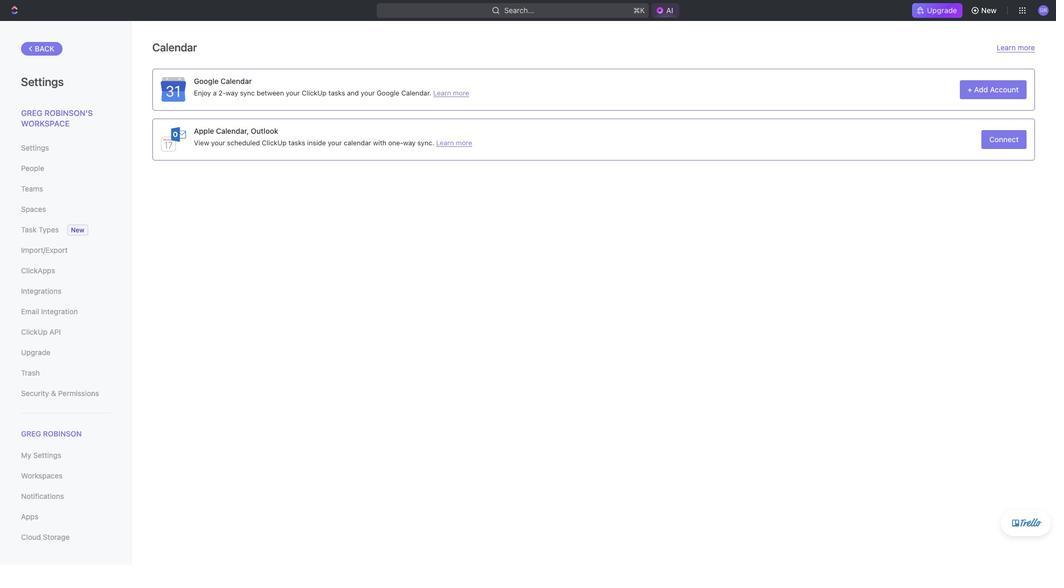 Task type: describe. For each thing, give the bounding box(es) containing it.
my settings link
[[21, 447, 110, 465]]

clickup inside google calendar enjoy a 2-way sync between your clickup tasks and your google calendar. learn more
[[302, 89, 327, 97]]

clickup api
[[21, 328, 61, 337]]

people link
[[21, 160, 110, 178]]

greg robinson
[[21, 430, 82, 439]]

a
[[213, 89, 217, 97]]

⌘k
[[633, 6, 645, 15]]

clickup api link
[[21, 324, 110, 342]]

learn more
[[997, 43, 1035, 52]]

view
[[194, 138, 209, 147]]

way inside apple calendar, outlook view your scheduled clickup tasks inside your calendar with one-way sync. learn more
[[403, 138, 416, 147]]

new inside button
[[981, 6, 997, 15]]

2 vertical spatial settings
[[33, 451, 61, 460]]

&
[[51, 389, 56, 398]]

import/export
[[21, 246, 68, 255]]

ai
[[666, 6, 673, 15]]

+
[[968, 85, 972, 94]]

apple
[[194, 126, 214, 135]]

more for +
[[453, 89, 469, 97]]

security & permissions link
[[21, 385, 110, 403]]

calendar inside google calendar enjoy a 2-way sync between your clickup tasks and your google calendar. learn more
[[221, 76, 252, 85]]

permissions
[[58, 389, 99, 398]]

integrations link
[[21, 283, 110, 301]]

workspaces
[[21, 472, 63, 481]]

my
[[21, 451, 31, 460]]

greg for greg robinson's workspace
[[21, 108, 42, 118]]

calendar,
[[216, 126, 249, 135]]

teams link
[[21, 180, 110, 198]]

integrations
[[21, 287, 61, 296]]

security & permissions
[[21, 389, 99, 398]]

settings link
[[21, 139, 110, 157]]

email
[[21, 307, 39, 316]]

notifications
[[21, 492, 64, 501]]

0 vertical spatial more
[[1018, 43, 1035, 52]]

task
[[21, 225, 37, 234]]

0 vertical spatial calendar
[[152, 41, 197, 54]]

security
[[21, 389, 49, 398]]

greg robinson's workspace
[[21, 108, 93, 128]]

clickapps
[[21, 266, 55, 275]]

storage
[[43, 533, 70, 542]]

gr button
[[1035, 2, 1052, 19]]

greg for greg robinson
[[21, 430, 41, 439]]

clickup inside clickup api link
[[21, 328, 47, 337]]

add
[[974, 85, 988, 94]]

workspaces link
[[21, 468, 110, 486]]

+ add account
[[968, 85, 1019, 94]]

enjoy
[[194, 89, 211, 97]]

workspace
[[21, 118, 70, 128]]

settings element
[[0, 21, 131, 566]]

spaces link
[[21, 201, 110, 219]]

0 horizontal spatial google
[[194, 76, 219, 85]]

with
[[373, 138, 386, 147]]

more for connect
[[456, 138, 472, 147]]

1 horizontal spatial upgrade
[[927, 6, 957, 15]]

trash link
[[21, 365, 110, 382]]

1 vertical spatial settings
[[21, 143, 49, 152]]

between
[[257, 89, 284, 97]]

my settings
[[21, 451, 61, 460]]



Task type: vqa. For each thing, say whether or not it's contained in the screenshot.
'Home'
no



Task type: locate. For each thing, give the bounding box(es) containing it.
google calendar enjoy a 2-way sync between your clickup tasks and your google calendar. learn more
[[194, 76, 469, 97]]

back
[[35, 44, 54, 53]]

spaces
[[21, 205, 46, 214]]

0 vertical spatial google
[[194, 76, 219, 85]]

0 vertical spatial settings
[[21, 75, 64, 89]]

connect button
[[982, 130, 1027, 149]]

0 vertical spatial upgrade
[[927, 6, 957, 15]]

learn for +
[[433, 89, 451, 97]]

2 vertical spatial learn
[[436, 138, 454, 147]]

ai button
[[652, 3, 680, 18]]

sync
[[240, 89, 255, 97]]

greg up workspace
[[21, 108, 42, 118]]

apple calendar, outlook view your scheduled clickup tasks inside your calendar with one-way sync. learn more
[[194, 126, 472, 147]]

more
[[1018, 43, 1035, 52], [453, 89, 469, 97], [456, 138, 472, 147]]

integration
[[41, 307, 78, 316]]

clickup inside apple calendar, outlook view your scheduled clickup tasks inside your calendar with one-way sync. learn more
[[262, 138, 287, 147]]

upgrade down clickup api
[[21, 348, 50, 357]]

your
[[286, 89, 300, 97], [361, 89, 375, 97], [211, 138, 225, 147], [328, 138, 342, 147]]

tasks
[[328, 89, 345, 97], [288, 138, 305, 147]]

learn more link up account
[[997, 43, 1035, 53]]

more right calendar.
[[453, 89, 469, 97]]

email integration link
[[21, 303, 110, 321]]

0 vertical spatial way
[[226, 89, 238, 97]]

cloud storage link
[[21, 529, 110, 547]]

0 horizontal spatial new
[[71, 226, 84, 234]]

import/export link
[[21, 242, 110, 260]]

new button
[[967, 2, 1003, 19]]

google up "enjoy"
[[194, 76, 219, 85]]

apps
[[21, 513, 38, 522]]

1 vertical spatial new
[[71, 226, 84, 234]]

types
[[38, 225, 59, 234]]

learn inside apple calendar, outlook view your scheduled clickup tasks inside your calendar with one-way sync. learn more
[[436, 138, 454, 147]]

1 horizontal spatial upgrade link
[[912, 3, 962, 18]]

calendar
[[344, 138, 371, 147]]

upgrade link left new button
[[912, 3, 962, 18]]

0 horizontal spatial tasks
[[288, 138, 305, 147]]

1 greg from the top
[[21, 108, 42, 118]]

2 vertical spatial learn more link
[[436, 138, 472, 147]]

settings up people
[[21, 143, 49, 152]]

upgrade left new button
[[927, 6, 957, 15]]

2 greg from the top
[[21, 430, 41, 439]]

google
[[194, 76, 219, 85], [377, 89, 399, 97]]

learn more link for connect
[[436, 138, 472, 147]]

learn up account
[[997, 43, 1016, 52]]

0 vertical spatial greg
[[21, 108, 42, 118]]

0 horizontal spatial clickup
[[21, 328, 47, 337]]

2 vertical spatial more
[[456, 138, 472, 147]]

greg
[[21, 108, 42, 118], [21, 430, 41, 439]]

greg up my
[[21, 430, 41, 439]]

upgrade inside settings 'element'
[[21, 348, 50, 357]]

more inside google calendar enjoy a 2-way sync between your clickup tasks and your google calendar. learn more
[[453, 89, 469, 97]]

api
[[49, 328, 61, 337]]

your right view
[[211, 138, 225, 147]]

1 vertical spatial tasks
[[288, 138, 305, 147]]

way
[[226, 89, 238, 97], [403, 138, 416, 147]]

0 horizontal spatial upgrade
[[21, 348, 50, 357]]

way left sync
[[226, 89, 238, 97]]

1 vertical spatial greg
[[21, 430, 41, 439]]

0 horizontal spatial way
[[226, 89, 238, 97]]

people
[[21, 164, 44, 173]]

learn
[[997, 43, 1016, 52], [433, 89, 451, 97], [436, 138, 454, 147]]

back link
[[21, 42, 62, 56]]

learn inside google calendar enjoy a 2-way sync between your clickup tasks and your google calendar. learn more
[[433, 89, 451, 97]]

gr
[[1040, 7, 1047, 13]]

task types
[[21, 225, 59, 234]]

more up account
[[1018, 43, 1035, 52]]

robinson
[[43, 430, 82, 439]]

and
[[347, 89, 359, 97]]

1 horizontal spatial new
[[981, 6, 997, 15]]

2-
[[219, 89, 226, 97]]

upgrade link
[[912, 3, 962, 18], [21, 344, 110, 362]]

search...
[[504, 6, 534, 15]]

2 horizontal spatial clickup
[[302, 89, 327, 97]]

0 vertical spatial learn more link
[[997, 43, 1035, 53]]

new
[[981, 6, 997, 15], [71, 226, 84, 234]]

cloud storage
[[21, 533, 70, 542]]

settings right my
[[33, 451, 61, 460]]

upgrade link down clickup api link
[[21, 344, 110, 362]]

learn right calendar.
[[433, 89, 451, 97]]

1 vertical spatial upgrade link
[[21, 344, 110, 362]]

outlook
[[251, 126, 278, 135]]

your right and
[[361, 89, 375, 97]]

learn more link right calendar.
[[433, 89, 469, 97]]

0 horizontal spatial calendar
[[152, 41, 197, 54]]

way left sync.
[[403, 138, 416, 147]]

scheduled
[[227, 138, 260, 147]]

0 horizontal spatial upgrade link
[[21, 344, 110, 362]]

email integration
[[21, 307, 78, 316]]

way inside google calendar enjoy a 2-way sync between your clickup tasks and your google calendar. learn more
[[226, 89, 238, 97]]

notifications link
[[21, 488, 110, 506]]

tasks left and
[[328, 89, 345, 97]]

settings
[[21, 75, 64, 89], [21, 143, 49, 152], [33, 451, 61, 460]]

apps link
[[21, 509, 110, 527]]

learn right sync.
[[436, 138, 454, 147]]

1 vertical spatial way
[[403, 138, 416, 147]]

1 vertical spatial upgrade
[[21, 348, 50, 357]]

more inside apple calendar, outlook view your scheduled clickup tasks inside your calendar with one-way sync. learn more
[[456, 138, 472, 147]]

your right inside
[[328, 138, 342, 147]]

settings down "back" link
[[21, 75, 64, 89]]

clickup
[[302, 89, 327, 97], [262, 138, 287, 147], [21, 328, 47, 337]]

more right sync.
[[456, 138, 472, 147]]

new up the learn more
[[981, 6, 997, 15]]

1 horizontal spatial clickup
[[262, 138, 287, 147]]

0 vertical spatial tasks
[[328, 89, 345, 97]]

1 horizontal spatial way
[[403, 138, 416, 147]]

google left calendar.
[[377, 89, 399, 97]]

sync.
[[417, 138, 434, 147]]

1 vertical spatial calendar
[[221, 76, 252, 85]]

1 horizontal spatial google
[[377, 89, 399, 97]]

learn more link
[[997, 43, 1035, 53], [433, 89, 469, 97], [436, 138, 472, 147]]

calendar
[[152, 41, 197, 54], [221, 76, 252, 85]]

teams
[[21, 184, 43, 193]]

new up import/export link
[[71, 226, 84, 234]]

your right between
[[286, 89, 300, 97]]

inside
[[307, 138, 326, 147]]

upgrade
[[927, 6, 957, 15], [21, 348, 50, 357]]

0 vertical spatial upgrade link
[[912, 3, 962, 18]]

1 vertical spatial learn
[[433, 89, 451, 97]]

robinson's
[[44, 108, 93, 118]]

learn more link for +
[[433, 89, 469, 97]]

trash
[[21, 369, 40, 378]]

0 vertical spatial learn
[[997, 43, 1016, 52]]

learn for connect
[[436, 138, 454, 147]]

greg inside greg robinson's workspace
[[21, 108, 42, 118]]

1 vertical spatial clickup
[[262, 138, 287, 147]]

account
[[990, 85, 1019, 94]]

calendar.
[[401, 89, 431, 97]]

1 vertical spatial more
[[453, 89, 469, 97]]

1 vertical spatial google
[[377, 89, 399, 97]]

tasks inside apple calendar, outlook view your scheduled clickup tasks inside your calendar with one-way sync. learn more
[[288, 138, 305, 147]]

1 horizontal spatial tasks
[[328, 89, 345, 97]]

one-
[[388, 138, 403, 147]]

clickup down "outlook"
[[262, 138, 287, 147]]

tasks inside google calendar enjoy a 2-way sync between your clickup tasks and your google calendar. learn more
[[328, 89, 345, 97]]

cloud
[[21, 533, 41, 542]]

clickup left and
[[302, 89, 327, 97]]

clickapps link
[[21, 262, 110, 280]]

connect
[[989, 135, 1019, 144]]

tasks left inside
[[288, 138, 305, 147]]

clickup left api
[[21, 328, 47, 337]]

1 horizontal spatial calendar
[[221, 76, 252, 85]]

1 vertical spatial learn more link
[[433, 89, 469, 97]]

2 vertical spatial clickup
[[21, 328, 47, 337]]

learn more link right sync.
[[436, 138, 472, 147]]

new inside settings 'element'
[[71, 226, 84, 234]]

0 vertical spatial new
[[981, 6, 997, 15]]

0 vertical spatial clickup
[[302, 89, 327, 97]]



